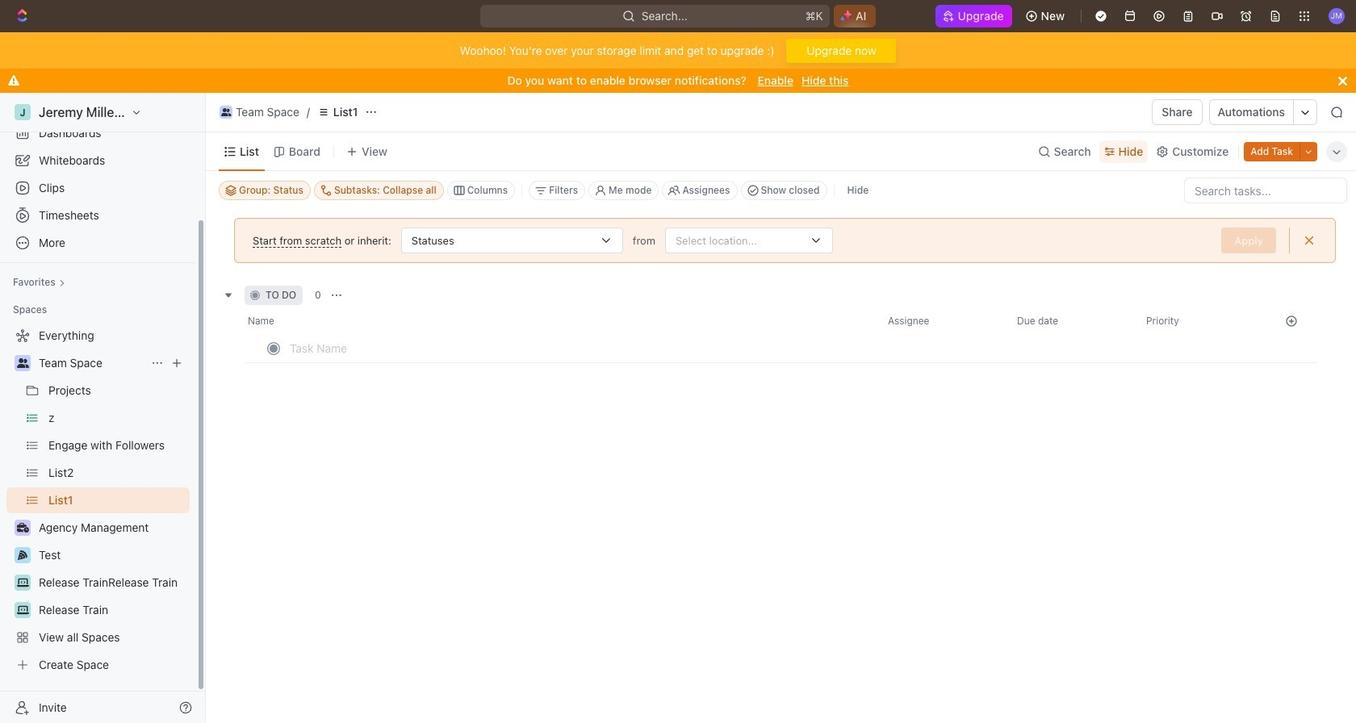 Task type: describe. For each thing, give the bounding box(es) containing it.
business time image
[[17, 523, 29, 533]]

sidebar navigation
[[0, 93, 209, 724]]

tree inside sidebar navigation
[[6, 323, 190, 678]]

pizza slice image
[[18, 551, 27, 560]]



Task type: vqa. For each thing, say whether or not it's contained in the screenshot.
Space, , element
no



Task type: locate. For each thing, give the bounding box(es) containing it.
1 vertical spatial user group image
[[17, 359, 29, 368]]

0 vertical spatial user group image
[[221, 108, 231, 116]]

1 horizontal spatial user group image
[[221, 108, 231, 116]]

laptop code image
[[17, 606, 29, 615]]

user group image
[[221, 108, 231, 116], [17, 359, 29, 368]]

jeremy miller's workspace, , element
[[15, 104, 31, 120]]

tree
[[6, 323, 190, 678]]

user group image inside tree
[[17, 359, 29, 368]]

Task Name text field
[[290, 335, 762, 361]]

0 horizontal spatial user group image
[[17, 359, 29, 368]]

laptop code image
[[17, 578, 29, 588]]

Search tasks... text field
[[1185, 178, 1347, 203]]



